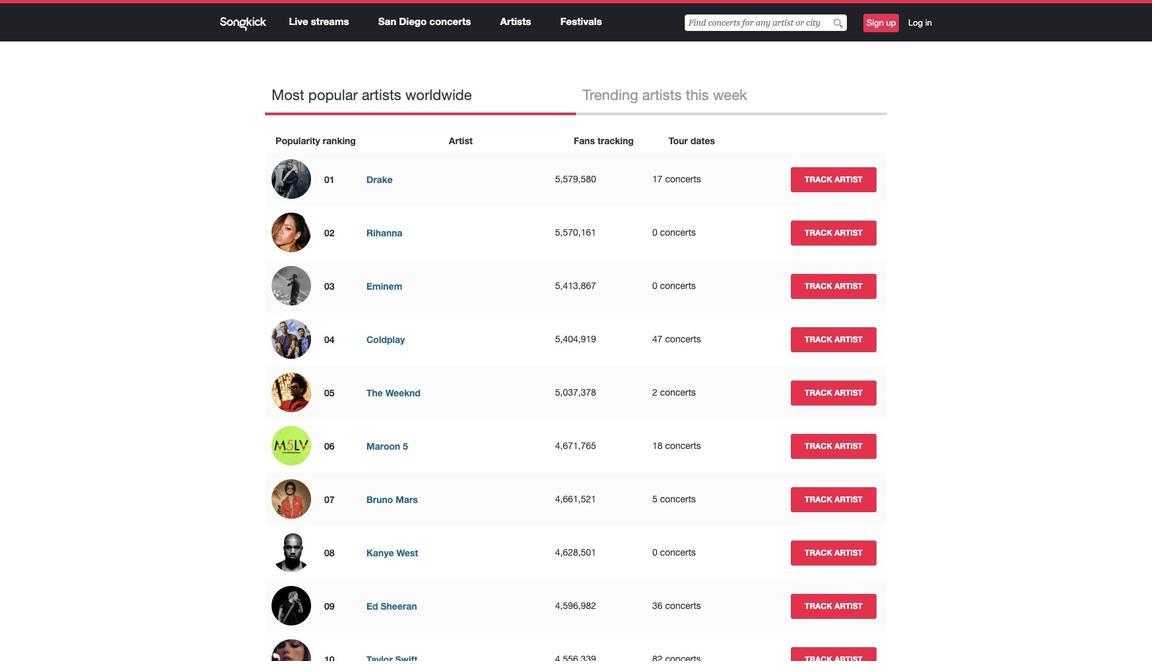 Task type: describe. For each thing, give the bounding box(es) containing it.
festivals link
[[560, 15, 602, 27]]

0 for rihanna
[[652, 227, 658, 238]]

ed sheeran
[[366, 601, 417, 612]]

concerts for kanye west
[[660, 548, 696, 558]]

san diego concerts
[[378, 15, 471, 27]]

5,037,378
[[555, 388, 596, 398]]

ed sheeran link
[[366, 601, 417, 612]]

track for bruno mars
[[805, 495, 832, 505]]

artist for bruno mars
[[835, 495, 863, 505]]

0 horizontal spatial 5
[[403, 441, 408, 452]]

47 concerts
[[652, 334, 701, 345]]

18
[[652, 441, 663, 452]]

4,671,765
[[555, 441, 596, 452]]

artists link
[[500, 15, 531, 27]]

track artist for maroon 5
[[805, 441, 863, 451]]

36
[[652, 601, 663, 612]]

dates
[[691, 135, 715, 146]]

trending
[[583, 86, 638, 103]]

2 artists from the left
[[642, 86, 682, 103]]

popularity ranking
[[276, 135, 356, 146]]

this
[[686, 86, 709, 103]]

artist for the weeknd
[[835, 388, 863, 398]]

track artist button for rihanna
[[791, 220, 877, 246]]

west
[[397, 548, 418, 559]]

0 concerts for eminem
[[652, 281, 696, 291]]

maroon 5
[[366, 441, 408, 452]]

track artist button for eminem
[[791, 274, 877, 299]]

concerts for eminem
[[660, 281, 696, 291]]

week
[[713, 86, 747, 103]]

4,628,501
[[555, 548, 596, 558]]

concerts for maroon 5
[[665, 441, 701, 452]]

bruno
[[366, 494, 393, 506]]

track artist for ed sheeran
[[805, 601, 863, 611]]

bruno mars link
[[366, 494, 418, 506]]

4,661,521
[[555, 494, 596, 505]]

sign up
[[867, 18, 896, 28]]

07
[[324, 494, 335, 506]]

4,596,982
[[555, 601, 596, 612]]

drake
[[366, 174, 393, 185]]

live streams
[[289, 15, 349, 27]]

sign
[[867, 18, 884, 28]]

track artist for rihanna
[[805, 228, 863, 238]]

5 concerts
[[652, 494, 696, 505]]

0 for eminem
[[652, 281, 658, 291]]

ed
[[366, 601, 378, 612]]

ranking
[[323, 135, 356, 146]]

artist for maroon 5
[[835, 441, 863, 451]]

sheeran
[[381, 601, 417, 612]]

1 artists from the left
[[362, 86, 401, 103]]

most
[[272, 86, 304, 103]]

track artist button for the weeknd
[[791, 381, 877, 406]]

artist for rihanna
[[835, 228, 863, 238]]

artist for drake
[[835, 174, 863, 184]]

bruno mars
[[366, 494, 418, 506]]

2 concerts
[[652, 388, 696, 398]]

maroon
[[366, 441, 400, 452]]

trending artists this week
[[583, 86, 747, 103]]

5,404,919
[[555, 334, 596, 345]]

tour
[[669, 135, 688, 146]]

concerts for ed sheeran
[[665, 601, 701, 612]]

fans
[[574, 135, 595, 146]]

05
[[324, 388, 335, 399]]

0 concerts for kanye west
[[652, 548, 696, 558]]

track artist button for drake
[[791, 167, 877, 192]]

maroon 5 link
[[366, 441, 408, 452]]

2
[[652, 388, 658, 398]]

track artist for eminem
[[805, 281, 863, 291]]

diego
[[399, 15, 427, 27]]

kanye west
[[366, 548, 418, 559]]

artist for ed sheeran
[[835, 601, 863, 611]]

concerts for coldplay
[[665, 334, 701, 345]]

track artist button for ed sheeran
[[791, 594, 877, 619]]

mars
[[396, 494, 418, 506]]

concerts for drake
[[665, 174, 701, 185]]

track artist for the weeknd
[[805, 388, 863, 398]]

tracking
[[598, 135, 634, 146]]

the weeknd
[[366, 388, 421, 399]]

18 concerts
[[652, 441, 701, 452]]

track artist for bruno mars
[[805, 495, 863, 505]]

track for ed sheeran
[[805, 601, 832, 611]]

03
[[324, 281, 335, 292]]

sign up link
[[863, 14, 899, 32]]



Task type: vqa. For each thing, say whether or not it's contained in the screenshot.


Task type: locate. For each thing, give the bounding box(es) containing it.
0 up 47
[[652, 281, 658, 291]]

8 track artist from the top
[[805, 548, 863, 558]]

trending artists this week link
[[576, 78, 887, 115]]

artist for coldplay
[[835, 335, 863, 344]]

2 track artist button from the top
[[791, 220, 877, 246]]

track for kanye west
[[805, 548, 832, 558]]

3 0 from the top
[[652, 548, 658, 558]]

artists
[[500, 15, 531, 27]]

concerts up the 47 concerts
[[660, 281, 696, 291]]

6 track artist button from the top
[[791, 434, 877, 459]]

3 track artist button from the top
[[791, 274, 877, 299]]

rihanna
[[366, 227, 403, 239]]

4 track from the top
[[805, 335, 832, 344]]

2 0 from the top
[[652, 281, 658, 291]]

47
[[652, 334, 663, 345]]

concerts right 36
[[665, 601, 701, 612]]

04
[[324, 334, 335, 345]]

artists right popular
[[362, 86, 401, 103]]

eminem
[[366, 281, 402, 292]]

4 track artist button from the top
[[791, 327, 877, 352]]

log
[[908, 18, 923, 28]]

7 track from the top
[[805, 495, 832, 505]]

artist
[[835, 174, 863, 184], [835, 228, 863, 238], [835, 281, 863, 291], [835, 335, 863, 344], [835, 388, 863, 398], [835, 441, 863, 451], [835, 495, 863, 505], [835, 548, 863, 558], [835, 601, 863, 611]]

concerts down 18 concerts
[[660, 494, 696, 505]]

0 concerts up the 47 concerts
[[652, 281, 696, 291]]

fans tracking
[[574, 135, 634, 146]]

0 down 17
[[652, 227, 658, 238]]

0 up 36
[[652, 548, 658, 558]]

2 0 concerts from the top
[[652, 281, 696, 291]]

track artist for drake
[[805, 174, 863, 184]]

1 horizontal spatial artists
[[642, 86, 682, 103]]

drake link
[[366, 174, 393, 185]]

6 track from the top
[[805, 441, 832, 451]]

0 concerts for rihanna
[[652, 227, 696, 238]]

1 track artist from the top
[[805, 174, 863, 184]]

0
[[652, 227, 658, 238], [652, 281, 658, 291], [652, 548, 658, 558]]

5
[[403, 441, 408, 452], [652, 494, 658, 505]]

the
[[366, 388, 383, 399]]

1 vertical spatial 5
[[652, 494, 658, 505]]

7 artist from the top
[[835, 495, 863, 505]]

log in
[[908, 18, 932, 28]]

4 artist from the top
[[835, 335, 863, 344]]

concerts down 17 concerts
[[660, 227, 696, 238]]

worldwide
[[405, 86, 472, 103]]

most popular artists worldwide link
[[265, 78, 576, 115]]

track artist button
[[791, 167, 877, 192], [791, 220, 877, 246], [791, 274, 877, 299], [791, 327, 877, 352], [791, 381, 877, 406], [791, 434, 877, 459], [791, 487, 877, 512], [791, 541, 877, 566], [791, 594, 877, 619]]

02
[[324, 227, 335, 239]]

1 0 concerts from the top
[[652, 227, 696, 238]]

0 vertical spatial 5
[[403, 441, 408, 452]]

0 concerts down 5 concerts
[[652, 548, 696, 558]]

2 artist from the top
[[835, 228, 863, 238]]

kanye west link
[[366, 548, 418, 559]]

tour dates
[[669, 135, 715, 146]]

concerts for bruno mars
[[660, 494, 696, 505]]

9 track artist button from the top
[[791, 594, 877, 619]]

track for drake
[[805, 174, 832, 184]]

36 concerts
[[652, 601, 701, 612]]

log in link
[[908, 17, 932, 29]]

08
[[324, 548, 335, 559]]

concerts for the weeknd
[[660, 388, 696, 398]]

5 track from the top
[[805, 388, 832, 398]]

kanye
[[366, 548, 394, 559]]

9 track from the top
[[805, 601, 832, 611]]

search image
[[834, 18, 843, 28]]

0 concerts
[[652, 227, 696, 238], [652, 281, 696, 291], [652, 548, 696, 558]]

concerts right diego
[[429, 15, 471, 27]]

6 track artist from the top
[[805, 441, 863, 451]]

2 track artist from the top
[[805, 228, 863, 238]]

coldplay
[[366, 334, 405, 345]]

eminem link
[[366, 281, 402, 292]]

1 track from the top
[[805, 174, 832, 184]]

1 vertical spatial 0
[[652, 281, 658, 291]]

5,570,161
[[555, 227, 596, 238]]

track artist button for kanye west
[[791, 541, 877, 566]]

track for rihanna
[[805, 228, 832, 238]]

8 track artist button from the top
[[791, 541, 877, 566]]

live streams link
[[289, 15, 349, 27]]

track artist for kanye west
[[805, 548, 863, 558]]

8 track from the top
[[805, 548, 832, 558]]

track for maroon 5
[[805, 441, 832, 451]]

0 for kanye west
[[652, 548, 658, 558]]

in
[[925, 18, 932, 28]]

1 vertical spatial 0 concerts
[[652, 281, 696, 291]]

9 artist from the top
[[835, 601, 863, 611]]

concerts
[[429, 15, 471, 27], [665, 174, 701, 185], [660, 227, 696, 238], [660, 281, 696, 291], [665, 334, 701, 345], [660, 388, 696, 398], [665, 441, 701, 452], [660, 494, 696, 505], [660, 548, 696, 558], [665, 601, 701, 612]]

live
[[289, 15, 308, 27]]

concerts right 18
[[665, 441, 701, 452]]

1 artist from the top
[[835, 174, 863, 184]]

17 concerts
[[652, 174, 701, 185]]

streams
[[311, 15, 349, 27]]

coldplay link
[[366, 334, 405, 345]]

0 vertical spatial 0
[[652, 227, 658, 238]]

2 vertical spatial 0
[[652, 548, 658, 558]]

0 horizontal spatial artists
[[362, 86, 401, 103]]

1 track artist button from the top
[[791, 167, 877, 192]]

track for coldplay
[[805, 335, 832, 344]]

17
[[652, 174, 663, 185]]

track
[[805, 174, 832, 184], [805, 228, 832, 238], [805, 281, 832, 291], [805, 335, 832, 344], [805, 388, 832, 398], [805, 441, 832, 451], [805, 495, 832, 505], [805, 548, 832, 558], [805, 601, 832, 611]]

3 artist from the top
[[835, 281, 863, 291]]

weeknd
[[385, 388, 421, 399]]

popularity
[[276, 135, 320, 146]]

concerts right 17
[[665, 174, 701, 185]]

3 track from the top
[[805, 281, 832, 291]]

4 track artist from the top
[[805, 335, 863, 344]]

5 down 18
[[652, 494, 658, 505]]

san
[[378, 15, 396, 27]]

track artist button for maroon 5
[[791, 434, 877, 459]]

09
[[324, 601, 335, 612]]

artist for kanye west
[[835, 548, 863, 558]]

1 horizontal spatial 5
[[652, 494, 658, 505]]

9 track artist from the top
[[805, 601, 863, 611]]

2 vertical spatial 0 concerts
[[652, 548, 696, 558]]

artist
[[449, 135, 473, 146]]

track for eminem
[[805, 281, 832, 291]]

7 track artist button from the top
[[791, 487, 877, 512]]

1 0 from the top
[[652, 227, 658, 238]]

festivals
[[560, 15, 602, 27]]

Find concerts for any artist or city search field
[[685, 15, 847, 31]]

0 vertical spatial 0 concerts
[[652, 227, 696, 238]]

concerts right 47
[[665, 334, 701, 345]]

5 artist from the top
[[835, 388, 863, 398]]

concerts up 36 concerts
[[660, 548, 696, 558]]

3 0 concerts from the top
[[652, 548, 696, 558]]

track artist button for coldplay
[[791, 327, 877, 352]]

7 track artist from the top
[[805, 495, 863, 505]]

track artist button for bruno mars
[[791, 487, 877, 512]]

5,413,867
[[555, 281, 596, 291]]

the weeknd link
[[366, 388, 421, 399]]

san diego concerts link
[[378, 15, 471, 27]]

0 concerts down 17 concerts
[[652, 227, 696, 238]]

concerts right 2
[[660, 388, 696, 398]]

track artist for coldplay
[[805, 335, 863, 344]]

rihanna link
[[366, 227, 403, 239]]

5 right maroon
[[403, 441, 408, 452]]

most popular artists worldwide
[[272, 86, 472, 103]]

artists left this
[[642, 86, 682, 103]]

artist for eminem
[[835, 281, 863, 291]]

concerts for rihanna
[[660, 227, 696, 238]]

5 track artist button from the top
[[791, 381, 877, 406]]

6 artist from the top
[[835, 441, 863, 451]]

06
[[324, 441, 335, 452]]

up
[[886, 18, 896, 28]]

popular
[[308, 86, 358, 103]]

track for the weeknd
[[805, 388, 832, 398]]

8 artist from the top
[[835, 548, 863, 558]]

5 track artist from the top
[[805, 388, 863, 398]]

artists
[[362, 86, 401, 103], [642, 86, 682, 103]]

5,579,580
[[555, 174, 596, 185]]

3 track artist from the top
[[805, 281, 863, 291]]

01
[[324, 174, 335, 185]]

2 track from the top
[[805, 228, 832, 238]]



